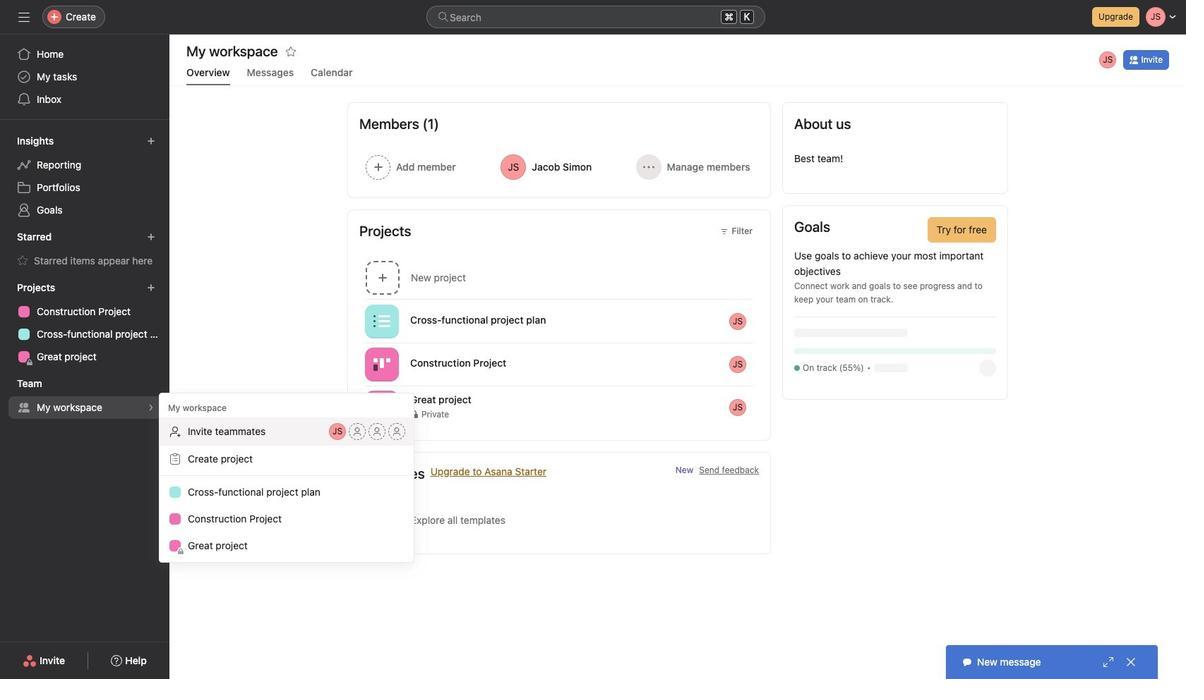 Task type: vqa. For each thing, say whether or not it's contained in the screenshot.
first Mark complete checkbox from the bottom of the page
no



Task type: describe. For each thing, give the bounding box(es) containing it.
insights element
[[0, 129, 169, 225]]

2 show options image from the top
[[753, 402, 765, 413]]

list image
[[374, 313, 390, 330]]

board image
[[374, 356, 390, 373]]

add items to starred image
[[147, 233, 155, 241]]

1 show options image from the top
[[753, 316, 765, 327]]

expand new message image
[[1103, 657, 1114, 669]]

starred element
[[0, 225, 169, 275]]

projects element
[[0, 275, 169, 371]]

filter projects image
[[721, 227, 729, 236]]

new project or portfolio image
[[147, 284, 155, 292]]

Search tasks, projects, and more text field
[[426, 6, 765, 28]]



Task type: locate. For each thing, give the bounding box(es) containing it.
hide sidebar image
[[18, 11, 30, 23]]

show options image
[[753, 359, 765, 370]]

menu item
[[160, 418, 414, 446]]

global element
[[0, 35, 169, 119]]

0 vertical spatial show options image
[[753, 316, 765, 327]]

None field
[[426, 6, 765, 28]]

show options image up show options image
[[753, 316, 765, 327]]

new insights image
[[147, 137, 155, 145]]

show options image
[[753, 316, 765, 327], [753, 402, 765, 413]]

add to starred image
[[285, 46, 296, 57]]

teams element
[[0, 371, 169, 422]]

1 vertical spatial show options image
[[753, 402, 765, 413]]

see details, my workspace image
[[147, 404, 155, 412]]

close image
[[1125, 657, 1137, 669]]

show options image down show options image
[[753, 402, 765, 413]]



